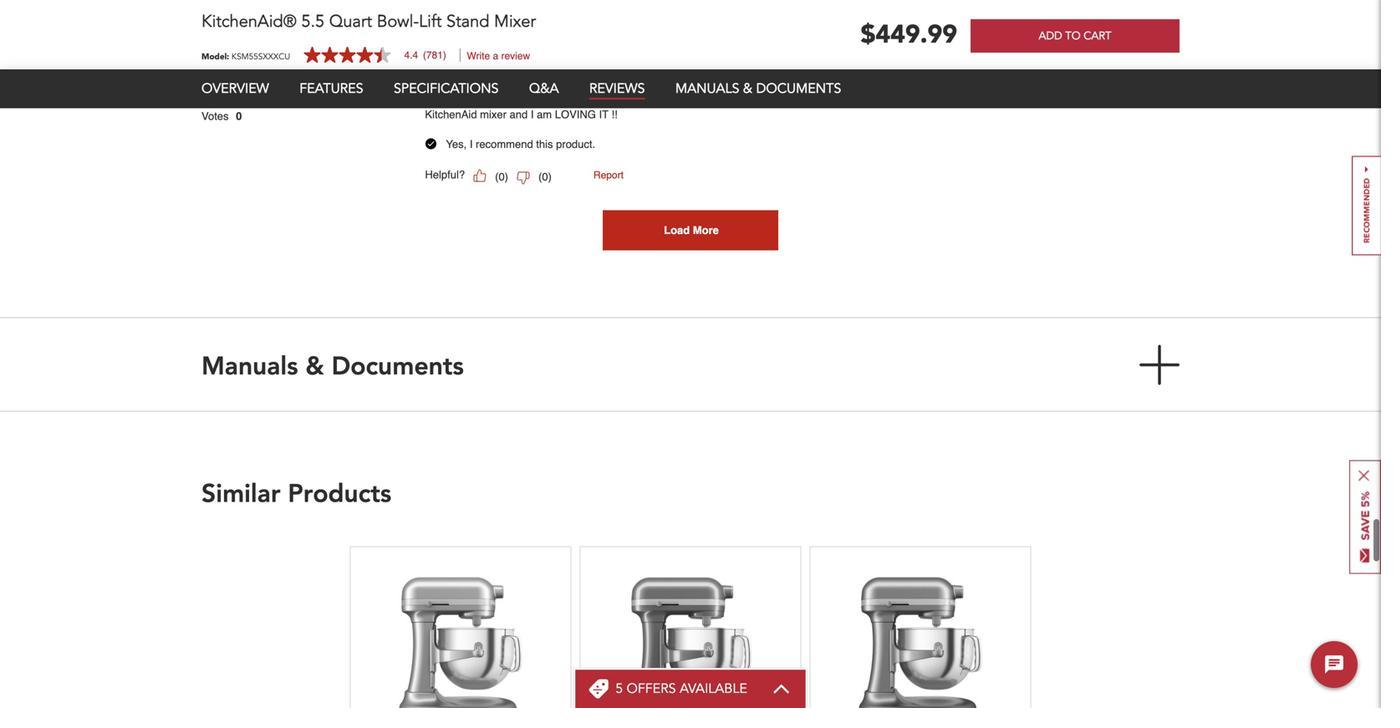Task type: describe. For each thing, give the bounding box(es) containing it.
after
[[638, 92, 659, 105]]

another
[[781, 92, 818, 105]]

kitchenaid
[[425, 108, 477, 121]]

cookie.
[[1037, 92, 1071, 105]]

0 horizontal spatial &
[[306, 349, 324, 381]]

reviews
[[589, 79, 645, 98]]

2
[[426, 67, 431, 79]]

new
[[483, 37, 509, 53]]

6e2d45c3 5453 4298 8f0d 3720663176c5 image
[[517, 171, 530, 185]]

lift
[[419, 10, 442, 33]]

1 this from the left
[[425, 92, 446, 105]]

content helpfulness group
[[425, 165, 1171, 185]]

0 vertical spatial documents
[[756, 79, 841, 98]]

old
[[680, 92, 694, 105]]

stand
[[446, 10, 490, 33]]

2 this from the left
[[1074, 92, 1095, 105]]

offers
[[627, 680, 676, 698]]

write
[[467, 50, 490, 62]]

my up 'loving'
[[574, 92, 589, 105]]

0 horizontal spatial manuals & documents
[[201, 349, 464, 381]]

manuals & documents link
[[675, 79, 841, 98]]

mixer-
[[513, 37, 553, 53]]

write a review button
[[467, 50, 530, 62]]

add
[[1039, 28, 1062, 43]]

model: ksm55sxxxcu
[[201, 51, 290, 62]]

gift inside this was a christmas gift from my daughter after my old stand mixer from another brand died while we were making christmas cookie. this is my first kitchenaid mixer and i am loving it !!
[[532, 92, 546, 105]]

my right is
[[1109, 92, 1123, 105]]

1 vertical spatial mixer
[[480, 108, 507, 121]]

2 horizontal spatial christmas
[[985, 92, 1034, 105]]

loving
[[555, 108, 596, 121]]

am
[[537, 108, 552, 121]]

i inside this was a christmas gift from my daughter after my old stand mixer from another brand died while we were making christmas cookie. this is my first kitchenaid mixer and i am loving it !!
[[531, 108, 534, 121]]

1 from from the left
[[549, 92, 571, 105]]

more
[[693, 224, 719, 237]]

love my new mixer-best christmas gift
[[425, 37, 674, 53]]

$449.99
[[861, 18, 957, 52]]

2 ) from the left
[[548, 170, 552, 183]]

report button
[[594, 165, 624, 185]]

overview
[[201, 79, 269, 98]]

bowl-
[[377, 10, 419, 33]]

5
[[616, 680, 623, 698]]

q&a link
[[529, 79, 559, 98]]

!!
[[612, 108, 618, 121]]

4.4
[[404, 49, 418, 61]]

d8c4887f dca8 44a1 801a cfe76c084647 image
[[473, 169, 487, 182]]

was
[[449, 92, 468, 105]]

were
[[920, 92, 944, 105]]

close image
[[1359, 470, 1370, 481]]

5 offers available
[[616, 680, 747, 698]]

love
[[425, 37, 456, 53]]

daughter
[[592, 92, 635, 105]]

add to cart button
[[971, 19, 1180, 53]]

load
[[664, 224, 690, 237]]

1 horizontal spatial christmas
[[584, 37, 650, 53]]

kitchenaid® 5.5 quart bowl-lift stand mixer
[[201, 10, 536, 33]]

features link
[[300, 79, 363, 98]]

quart
[[329, 10, 372, 33]]

a inside this was a christmas gift from my daughter after my old stand mixer from another brand died while we were making christmas cookie. this is my first kitchenaid mixer and i am loving it !!
[[471, 92, 477, 105]]

write a review
[[467, 50, 530, 62]]

ago
[[458, 67, 475, 79]]

similar
[[201, 476, 280, 509]]

2 0 from the left
[[542, 170, 548, 183]]

this
[[536, 138, 553, 151]]



Task type: locate. For each thing, give the bounding box(es) containing it.
manuals & documents
[[675, 79, 841, 98], [201, 349, 464, 381]]

my down 'stand'
[[460, 37, 479, 53]]

cart
[[1084, 28, 1112, 43]]

to
[[1065, 28, 1081, 43]]

i right yes,
[[470, 138, 473, 151]]

ksm55sxxxcu
[[232, 51, 290, 62]]

0 horizontal spatial i
[[470, 138, 473, 151]]

)
[[505, 170, 508, 183], [548, 170, 552, 183]]

recommend
[[476, 138, 533, 151]]

1 horizontal spatial a
[[493, 50, 498, 62]]

reviews link
[[589, 79, 645, 99]]

0 vertical spatial a
[[493, 50, 498, 62]]

this
[[425, 92, 446, 105], [1074, 92, 1095, 105]]

model:
[[201, 51, 229, 62]]

report
[[594, 169, 624, 181]]

(781)
[[423, 49, 446, 61]]

my left old
[[662, 92, 677, 105]]

0 horizontal spatial mixer
[[480, 108, 507, 121]]

1 horizontal spatial from
[[757, 92, 778, 105]]

0
[[499, 170, 505, 183], [542, 170, 548, 183]]

documents
[[756, 79, 841, 98], [332, 349, 464, 381]]

(
[[495, 170, 499, 183], [538, 170, 542, 183]]

( 0 )
[[495, 170, 508, 183], [538, 170, 552, 183]]

a right was
[[471, 92, 477, 105]]

1 vertical spatial manuals
[[201, 349, 298, 381]]

0 horizontal spatial christmas
[[480, 92, 529, 105]]

1 vertical spatial &
[[306, 349, 324, 381]]

0 vertical spatial manuals & documents
[[675, 79, 841, 98]]

0 horizontal spatial documents
[[332, 349, 464, 381]]

a
[[493, 50, 498, 62], [471, 92, 477, 105]]

0 horizontal spatial a
[[471, 92, 477, 105]]

7 quart bowl-lift stand mixer with redesigned premium touchpoints image
[[854, 572, 987, 708]]

0 horizontal spatial gift
[[532, 92, 546, 105]]

0 horizontal spatial manuals
[[201, 349, 298, 381]]

stand
[[697, 92, 724, 105]]

0 vertical spatial gift
[[653, 37, 674, 53]]

it
[[599, 108, 609, 121]]

while
[[876, 92, 900, 105]]

specifications link
[[394, 79, 499, 98]]

my
[[460, 37, 479, 53], [574, 92, 589, 105], [662, 92, 677, 105], [1109, 92, 1123, 105]]

1 ( 0 ) from the left
[[495, 170, 508, 183]]

0 horizontal spatial (
[[495, 170, 499, 183]]

days
[[434, 67, 455, 79]]

2 from from the left
[[757, 92, 778, 105]]

this up kitchenaid
[[425, 92, 446, 105]]

helpful?
[[425, 169, 465, 181]]

christmas up and
[[480, 92, 529, 105]]

gift up after
[[653, 37, 674, 53]]

2 ( 0 ) from the left
[[538, 170, 552, 183]]

0 horizontal spatial ( 0 )
[[495, 170, 508, 183]]

add to cart
[[1039, 28, 1112, 43]]

1 horizontal spatial &
[[743, 79, 753, 98]]

mixer right stand
[[727, 92, 754, 105]]

1 ) from the left
[[505, 170, 508, 183]]

( 0 ) right 6e2d45c3 5453 4298 8f0d 3720663176c5 icon
[[538, 170, 552, 183]]

0 horizontal spatial 0
[[499, 170, 505, 183]]

gift up am
[[532, 92, 546, 105]]

5.5
[[301, 10, 325, 33]]

0 horizontal spatial kitchenaid® 7 quart bowl-lift stand mixer image
[[394, 572, 528, 708]]

christmas up reviews
[[584, 37, 650, 53]]

i left am
[[531, 108, 534, 121]]

and
[[510, 108, 528, 121]]

( 0 ) right d8c4887f dca8 44a1 801a cfe76c084647 image in the top of the page
[[495, 170, 508, 183]]

from left another
[[757, 92, 778, 105]]

recommendations image
[[1352, 156, 1381, 255]]

1 horizontal spatial manuals
[[675, 79, 739, 98]]

kitchenaid®
[[201, 10, 297, 33]]

heading containing 5
[[616, 680, 747, 698]]

features
[[300, 79, 363, 98]]

brand
[[821, 92, 849, 105]]

best
[[553, 37, 580, 53]]

1 horizontal spatial this
[[1074, 92, 1095, 105]]

1 horizontal spatial mixer
[[727, 92, 754, 105]]

load more
[[664, 224, 719, 237]]

promo tag image
[[589, 679, 609, 699]]

from up 'loving'
[[549, 92, 571, 105]]

( right 6e2d45c3 5453 4298 8f0d 3720663176c5 icon
[[538, 170, 542, 183]]

heading
[[616, 680, 747, 698]]

making
[[947, 92, 982, 105]]

this left is
[[1074, 92, 1095, 105]]

0 vertical spatial &
[[743, 79, 753, 98]]

i
[[531, 108, 534, 121], [470, 138, 473, 151]]

yes,
[[446, 138, 467, 151]]

1 horizontal spatial (
[[538, 170, 542, 183]]

4.4 (781)
[[404, 49, 446, 61]]

0 right 6e2d45c3 5453 4298 8f0d 3720663176c5 icon
[[542, 170, 548, 183]]

available
[[680, 680, 747, 698]]

2 kitchenaid® 7 quart bowl-lift stand mixer image from the left
[[624, 572, 757, 708]]

0 right d8c4887f dca8 44a1 801a cfe76c084647 image in the top of the page
[[499, 170, 505, 183]]

0 vertical spatial i
[[531, 108, 534, 121]]

&
[[743, 79, 753, 98], [306, 349, 324, 381]]

1 vertical spatial i
[[470, 138, 473, 151]]

a right write
[[493, 50, 498, 62]]

1 kitchenaid® 7 quart bowl-lift stand mixer image from the left
[[394, 572, 528, 708]]

0 horizontal spatial this
[[425, 92, 446, 105]]

christmas left cookie.
[[985, 92, 1034, 105]]

1 horizontal spatial kitchenaid® 7 quart bowl-lift stand mixer image
[[624, 572, 757, 708]]

1 horizontal spatial documents
[[756, 79, 841, 98]]

1 0 from the left
[[499, 170, 505, 183]]

0 horizontal spatial )
[[505, 170, 508, 183]]

mixer
[[727, 92, 754, 105], [480, 108, 507, 121]]

1 horizontal spatial ( 0 )
[[538, 170, 552, 183]]

review
[[501, 50, 530, 62]]

0 horizontal spatial from
[[549, 92, 571, 105]]

1 horizontal spatial i
[[531, 108, 534, 121]]

manuals
[[675, 79, 739, 98], [201, 349, 298, 381]]

1 vertical spatial manuals & documents
[[201, 349, 464, 381]]

died
[[852, 92, 873, 105]]

1 ( from the left
[[495, 170, 499, 183]]

chevron icon image
[[772, 684, 791, 694]]

) left 6e2d45c3 5453 4298 8f0d 3720663176c5 icon
[[505, 170, 508, 183]]

similar products
[[201, 476, 391, 509]]

first
[[1126, 92, 1144, 105]]

2 days ago
[[426, 67, 475, 79]]

0 vertical spatial mixer
[[727, 92, 754, 105]]

0 vertical spatial manuals
[[675, 79, 739, 98]]

from
[[549, 92, 571, 105], [757, 92, 778, 105]]

mixer left and
[[480, 108, 507, 121]]

we
[[904, 92, 917, 105]]

1 vertical spatial gift
[[532, 92, 546, 105]]

product.
[[556, 138, 595, 151]]

1 horizontal spatial gift
[[653, 37, 674, 53]]

load more button
[[603, 210, 778, 250]]

gift
[[653, 37, 674, 53], [532, 92, 546, 105]]

yes, i recommend this product.
[[446, 138, 595, 151]]

this was a christmas gift from my daughter after my old stand mixer from another brand died while we were making christmas cookie. this is my first kitchenaid mixer and i am loving it !!
[[425, 92, 1144, 121]]

( right d8c4887f dca8 44a1 801a cfe76c084647 image in the top of the page
[[495, 170, 499, 183]]

specifications
[[394, 79, 499, 98]]

kitchenaid® 7 quart bowl-lift stand mixer image
[[394, 572, 528, 708], [624, 572, 757, 708]]

q&a
[[529, 79, 559, 98]]

products
[[288, 476, 391, 509]]

1 horizontal spatial manuals & documents
[[675, 79, 841, 98]]

1 vertical spatial a
[[471, 92, 477, 105]]

1 horizontal spatial )
[[548, 170, 552, 183]]

overview link
[[201, 79, 269, 98]]

christmas
[[584, 37, 650, 53], [480, 92, 529, 105], [985, 92, 1034, 105]]

) right 6e2d45c3 5453 4298 8f0d 3720663176c5 icon
[[548, 170, 552, 183]]

is
[[1098, 92, 1106, 105]]

2 ( from the left
[[538, 170, 542, 183]]

mixer
[[494, 10, 536, 33]]

1 vertical spatial documents
[[332, 349, 464, 381]]

1 horizontal spatial 0
[[542, 170, 548, 183]]



Task type: vqa. For each thing, say whether or not it's contained in the screenshot.
'help'
no



